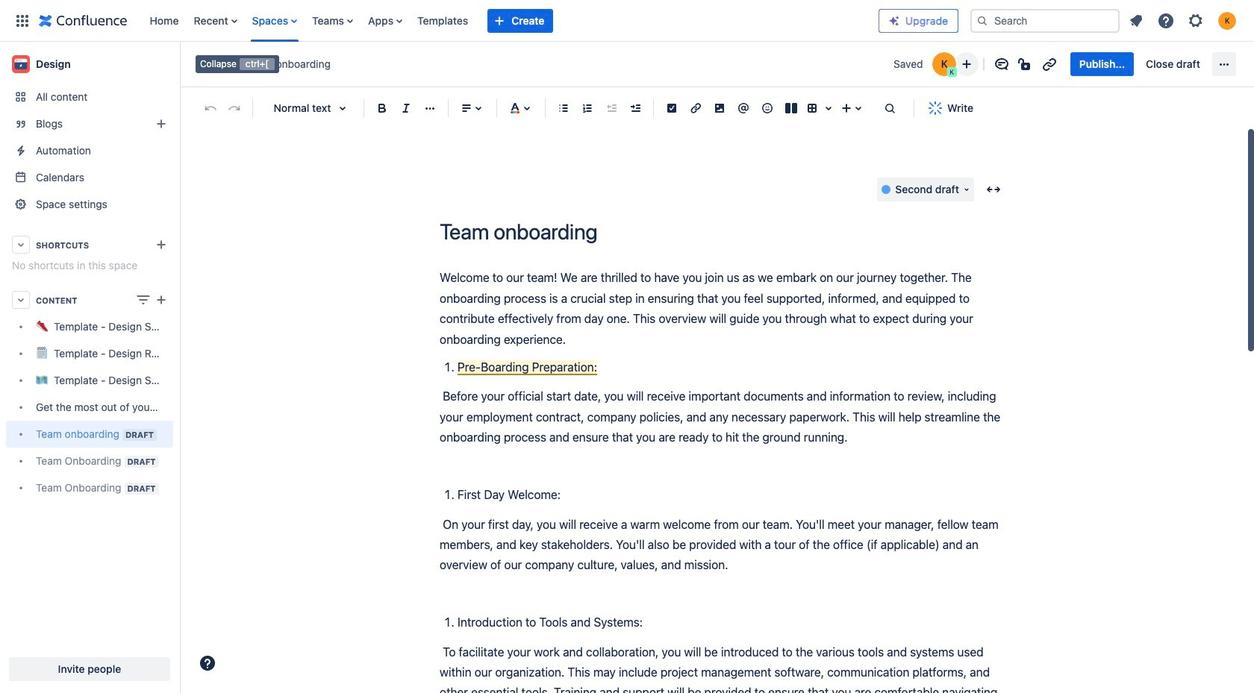 Task type: vqa. For each thing, say whether or not it's contained in the screenshot.
Comment Icon
yes



Task type: locate. For each thing, give the bounding box(es) containing it.
list
[[142, 0, 879, 41], [1123, 7, 1246, 34]]

more image
[[1216, 55, 1234, 73]]

more formatting image
[[421, 99, 439, 117]]

italic ⌘i image
[[397, 99, 415, 117]]

0 horizontal spatial list
[[142, 0, 879, 41]]

add shortcut image
[[152, 236, 170, 254]]

copy link image
[[1041, 55, 1059, 73]]

group
[[1071, 52, 1210, 76]]

banner
[[0, 0, 1255, 42]]

indent tab image
[[627, 99, 645, 117]]

None search field
[[971, 9, 1120, 32]]

link ⌘k image
[[687, 99, 705, 117]]

add image, video, or file image
[[711, 99, 729, 117]]

list formating group
[[552, 96, 648, 120]]

help icon image
[[1158, 12, 1176, 30]]

find and replace image
[[881, 99, 899, 117]]

layouts image
[[783, 99, 801, 117]]

invite to edit image
[[958, 55, 976, 73]]

collapse sidebar image
[[163, 49, 196, 79]]

create a blog image
[[152, 115, 170, 133]]

comment icon image
[[993, 55, 1011, 73]]

emoji : image
[[759, 99, 777, 117]]

1 horizontal spatial list
[[1123, 7, 1246, 34]]

confluence image
[[39, 12, 127, 30], [39, 12, 127, 30]]

search image
[[977, 15, 989, 27]]

notification icon image
[[1128, 12, 1146, 30]]

table size image
[[820, 99, 838, 117]]

numbered list ⌘⇧7 image
[[579, 99, 597, 117]]

bullet list ⌘⇧8 image
[[555, 99, 573, 117]]

tree inside space element
[[6, 314, 173, 502]]

tree
[[6, 314, 173, 502]]

action item [] image
[[663, 99, 681, 117]]

no restrictions image
[[1017, 55, 1035, 73]]



Task type: describe. For each thing, give the bounding box(es) containing it.
list for appswitcher icon
[[142, 0, 879, 41]]

Main content area, start typing to enter text. text field
[[440, 268, 1008, 694]]

global element
[[9, 0, 879, 41]]

table ⇧⌥t image
[[804, 99, 822, 117]]

appswitcher icon image
[[13, 12, 31, 30]]

bold ⌘b image
[[373, 99, 391, 117]]

your profile and preferences image
[[1219, 12, 1237, 30]]

settings icon image
[[1188, 12, 1206, 30]]

Search field
[[971, 9, 1120, 32]]

create image
[[152, 291, 170, 309]]

space element
[[0, 42, 179, 694]]

make page full-width image
[[985, 181, 1003, 199]]

list for the "premium" icon
[[1123, 7, 1246, 34]]

align left image
[[458, 99, 476, 117]]

mention @ image
[[735, 99, 753, 117]]

text formatting group
[[370, 96, 442, 120]]

change view image
[[134, 291, 152, 309]]

premium image
[[889, 15, 901, 27]]

Give this page a title text field
[[440, 220, 1008, 244]]



